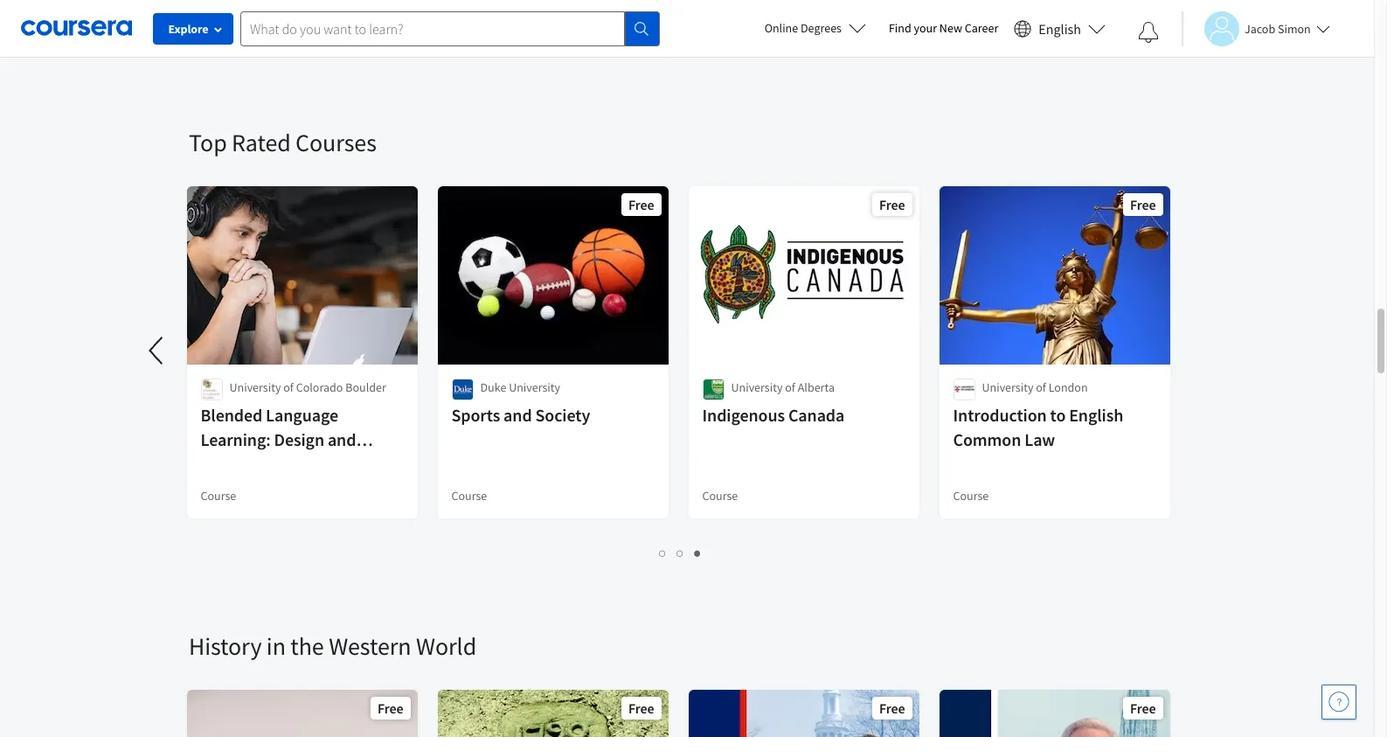 Task type: describe. For each thing, give the bounding box(es) containing it.
2 button for "1" button inside the top rated courses carousel element
[[672, 543, 690, 563]]

university for blended
[[230, 380, 282, 395]]

2 university from the left
[[510, 380, 561, 395]]

sports
[[452, 404, 501, 426]]

introduction to english common law
[[954, 404, 1125, 450]]

university of alberta image
[[703, 379, 725, 401]]

duke university
[[481, 380, 561, 395]]

2 for the 2 button related to the top "1" button
[[686, 41, 693, 58]]

courses
[[296, 127, 377, 158]]

course for introduction to english common law
[[954, 488, 990, 504]]

top rated courses
[[189, 127, 377, 158]]

course for indigenous canada
[[703, 488, 739, 504]]

1 button inside top rated courses carousel element
[[655, 543, 672, 563]]

blended
[[201, 404, 263, 426]]

indigenous
[[703, 404, 786, 426]]

jacob
[[1245, 21, 1276, 36]]

world
[[416, 631, 477, 662]]

london
[[1050, 380, 1089, 395]]

university for indigenous
[[732, 380, 784, 395]]

the
[[291, 631, 324, 662]]

society
[[536, 404, 591, 426]]

in
[[267, 631, 286, 662]]

3 free link from the left
[[687, 688, 922, 737]]

3 button
[[690, 543, 707, 563]]

for
[[264, 453, 286, 475]]

sports and society
[[452, 404, 591, 426]]

simon
[[1279, 21, 1312, 36]]

show notifications image
[[1139, 22, 1160, 43]]

teachers
[[289, 453, 355, 475]]

find your new career link
[[881, 17, 1008, 39]]

1 free link from the left
[[185, 688, 420, 737]]

explore button
[[153, 13, 234, 45]]

2 free link from the left
[[436, 688, 671, 737]]

of for canada
[[786, 380, 796, 395]]

university of colorado boulder image
[[201, 379, 223, 401]]

and inside blended language learning: design and practice for teachers
[[328, 429, 357, 450]]

new
[[940, 20, 963, 36]]

design
[[275, 429, 325, 450]]

learning:
[[201, 429, 271, 450]]

introduction
[[954, 404, 1048, 426]]

find
[[889, 20, 912, 36]]

online
[[765, 20, 799, 36]]

jacob simon
[[1245, 21, 1312, 36]]

english inside button
[[1039, 20, 1082, 37]]

1 for the 2 button in top rated courses carousel element
[[660, 545, 667, 561]]

history in the western world
[[189, 631, 477, 662]]

find your new career
[[889, 20, 999, 36]]

to
[[1051, 404, 1067, 426]]

history in the western world carousel element
[[180, 578, 1388, 737]]

university of alberta
[[732, 380, 836, 395]]

course for blended language learning: design and practice for teachers
[[201, 488, 237, 504]]

university of london image
[[954, 379, 976, 401]]

indigenous canada
[[703, 404, 846, 426]]

1 for the 2 button related to the top "1" button
[[669, 41, 676, 58]]

3
[[695, 545, 702, 561]]



Task type: vqa. For each thing, say whether or not it's contained in the screenshot.
list_Introduction_to_Generative_AI.docx.pdf
no



Task type: locate. For each thing, give the bounding box(es) containing it.
online degrees
[[765, 20, 842, 36]]

2 button for the top "1" button
[[681, 39, 698, 59]]

history
[[189, 631, 262, 662]]

top
[[189, 127, 227, 158]]

1 horizontal spatial and
[[504, 404, 533, 426]]

practice
[[201, 453, 261, 475]]

free
[[629, 196, 655, 213], [880, 196, 906, 213], [1131, 196, 1157, 213], [378, 700, 404, 717], [629, 700, 655, 717], [880, 700, 906, 717], [1131, 700, 1157, 717]]

and down duke university
[[504, 404, 533, 426]]

of left london at the bottom right of page
[[1037, 380, 1047, 395]]

0 vertical spatial 1 button
[[663, 39, 681, 59]]

2 inside top rated courses carousel element
[[677, 545, 684, 561]]

english right to
[[1070, 404, 1125, 426]]

coursera image
[[21, 14, 132, 42]]

course down sports
[[452, 488, 488, 504]]

course down common
[[954, 488, 990, 504]]

0 horizontal spatial and
[[328, 429, 357, 450]]

0 vertical spatial and
[[504, 404, 533, 426]]

alberta
[[799, 380, 836, 395]]

university of colorado boulder
[[230, 380, 387, 395]]

1 vertical spatial 2 button
[[672, 543, 690, 563]]

canada
[[789, 404, 846, 426]]

1 vertical spatial and
[[328, 429, 357, 450]]

of for language
[[284, 380, 294, 395]]

and
[[504, 404, 533, 426], [328, 429, 357, 450]]

1 of from the left
[[284, 380, 294, 395]]

0 vertical spatial 1
[[669, 41, 676, 58]]

blended language learning: design and practice for teachers
[[201, 404, 357, 475]]

western
[[329, 631, 412, 662]]

2 list from the top
[[189, 543, 1173, 563]]

university up blended
[[230, 380, 282, 395]]

2 button inside top rated courses carousel element
[[672, 543, 690, 563]]

university of london
[[983, 380, 1089, 395]]

course for sports and society
[[452, 488, 488, 504]]

of for to
[[1037, 380, 1047, 395]]

4 university from the left
[[983, 380, 1035, 395]]

0 horizontal spatial 1
[[660, 545, 667, 561]]

4 course from the left
[[954, 488, 990, 504]]

1 vertical spatial english
[[1070, 404, 1125, 426]]

duke university image
[[452, 379, 474, 401]]

rated
[[232, 127, 291, 158]]

1 inside top rated courses carousel element
[[660, 545, 667, 561]]

explore
[[168, 21, 209, 37]]

0 horizontal spatial of
[[284, 380, 294, 395]]

top rated courses carousel element
[[0, 74, 1186, 578]]

1
[[669, 41, 676, 58], [660, 545, 667, 561]]

university up introduction
[[983, 380, 1035, 395]]

1 horizontal spatial 1
[[669, 41, 676, 58]]

english button
[[1008, 0, 1113, 57]]

1 horizontal spatial of
[[786, 380, 796, 395]]

What do you want to learn? text field
[[241, 11, 625, 46]]

jacob simon button
[[1182, 11, 1331, 46]]

boulder
[[346, 380, 387, 395]]

of up language
[[284, 380, 294, 395]]

and up teachers
[[328, 429, 357, 450]]

3 university from the left
[[732, 380, 784, 395]]

1 vertical spatial 1
[[660, 545, 667, 561]]

None search field
[[241, 11, 660, 46]]

colorado
[[297, 380, 344, 395]]

of
[[284, 380, 294, 395], [786, 380, 796, 395], [1037, 380, 1047, 395]]

course
[[201, 488, 237, 504], [452, 488, 488, 504], [703, 488, 739, 504], [954, 488, 990, 504]]

course up "3" button on the bottom of the page
[[703, 488, 739, 504]]

list inside top rated courses carousel element
[[189, 543, 1173, 563]]

1 course from the left
[[201, 488, 237, 504]]

your
[[914, 20, 938, 36]]

1 list from the top
[[189, 39, 1173, 59]]

previous slide image
[[136, 330, 178, 372]]

2 of from the left
[[786, 380, 796, 395]]

1 horizontal spatial 2
[[686, 41, 693, 58]]

3 course from the left
[[703, 488, 739, 504]]

course down practice
[[201, 488, 237, 504]]

career
[[965, 20, 999, 36]]

english right career
[[1039, 20, 1082, 37]]

4 free link from the left
[[938, 688, 1173, 737]]

1 button
[[663, 39, 681, 59], [655, 543, 672, 563]]

3 of from the left
[[1037, 380, 1047, 395]]

1 university from the left
[[230, 380, 282, 395]]

2 course from the left
[[452, 488, 488, 504]]

2 for the 2 button in top rated courses carousel element
[[677, 545, 684, 561]]

common
[[954, 429, 1022, 450]]

degrees
[[801, 20, 842, 36]]

english
[[1039, 20, 1082, 37], [1070, 404, 1125, 426]]

0 vertical spatial list
[[189, 39, 1173, 59]]

help center image
[[1329, 692, 1350, 713]]

university
[[230, 380, 282, 395], [510, 380, 561, 395], [732, 380, 784, 395], [983, 380, 1035, 395]]

chevron down image
[[67, 26, 79, 39]]

free link
[[185, 688, 420, 737], [436, 688, 671, 737], [687, 688, 922, 737], [938, 688, 1173, 737]]

list
[[189, 39, 1173, 59], [189, 543, 1173, 563]]

university up 'sports and society'
[[510, 380, 561, 395]]

2 horizontal spatial of
[[1037, 380, 1047, 395]]

online degrees button
[[751, 9, 881, 47]]

university up indigenous
[[732, 380, 784, 395]]

duke
[[481, 380, 507, 395]]

1 vertical spatial 2
[[677, 545, 684, 561]]

0 vertical spatial english
[[1039, 20, 1082, 37]]

2 button
[[681, 39, 698, 59], [672, 543, 690, 563]]

0 horizontal spatial 2
[[677, 545, 684, 561]]

1 vertical spatial list
[[189, 543, 1173, 563]]

of left alberta
[[786, 380, 796, 395]]

0 vertical spatial 2
[[686, 41, 693, 58]]

law
[[1026, 429, 1056, 450]]

1 vertical spatial 1 button
[[655, 543, 672, 563]]

university for introduction
[[983, 380, 1035, 395]]

english inside introduction to english common law
[[1070, 404, 1125, 426]]

0 vertical spatial 2 button
[[681, 39, 698, 59]]

2
[[686, 41, 693, 58], [677, 545, 684, 561]]

language
[[266, 404, 339, 426]]



